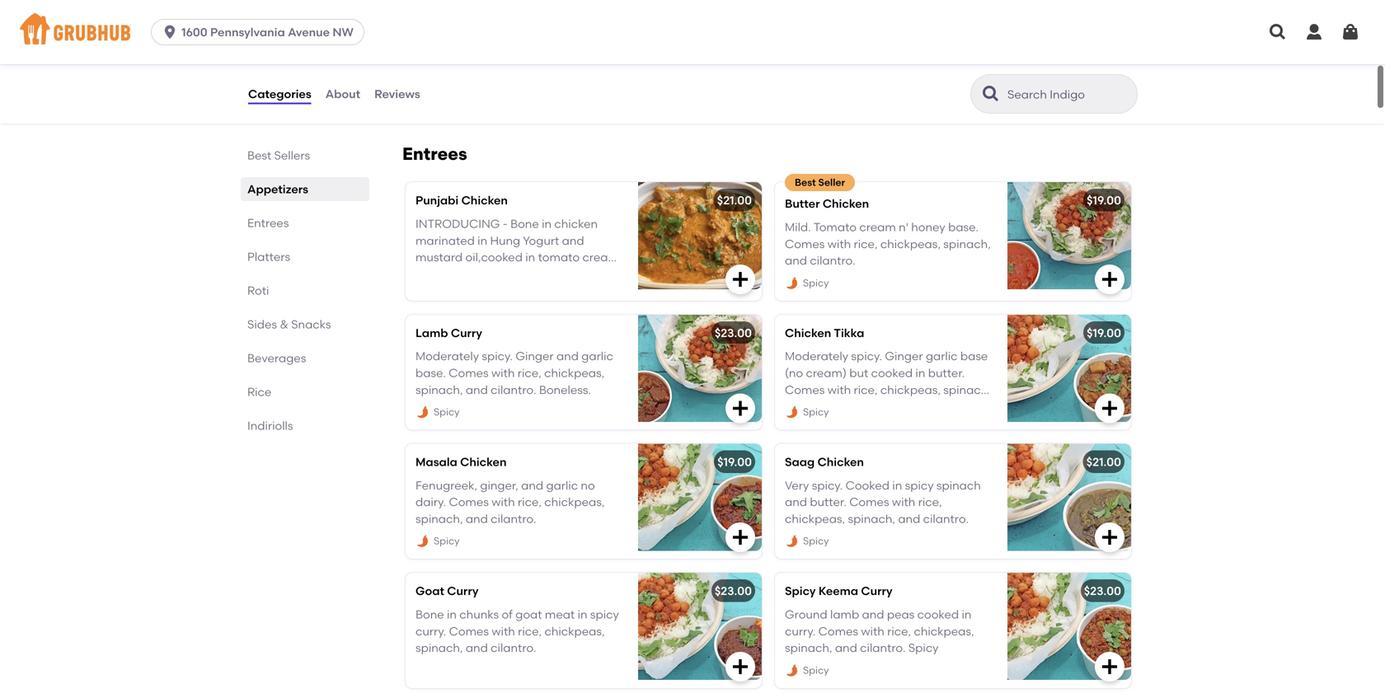 Task type: describe. For each thing, give the bounding box(es) containing it.
curry. inside ground lamb and peas cooked in curry. comes with rice, chickpeas, spinach, and cilantro. spicy
[[785, 624, 816, 638]]

saag chicken
[[785, 455, 864, 469]]

meat
[[545, 608, 575, 622]]

$19.00 for moderately spicy. ginger garlic base (no cream) but cooked in butter. comes with rice, chickpeas, spinach, and cilantro.
[[1087, 326, 1121, 340]]

about button
[[325, 64, 361, 124]]

cilantro. inside mild. tomato cream n' honey base. comes with rice, chickpeas, spinach, and cilantro.
[[810, 254, 855, 268]]

base
[[960, 349, 988, 363]]

bone in chunks of goat meat in spicy curry. comes with rice, chickpeas, spinach, and cilantro.
[[416, 608, 619, 655]]

comes inside the very spicy. cooked in spicy spinach and butter. comes with rice, chickpeas, spinach, and cilantro.
[[849, 495, 889, 509]]

about
[[325, 87, 360, 101]]

curry for lamb curry
[[451, 326, 482, 340]]

goat curry image
[[638, 573, 762, 680]]

svg image for very spicy. cooked in spicy spinach and butter. comes with rice, chickpeas, spinach, and cilantro.
[[1100, 528, 1120, 548]]

garlic for fenugreek, ginger, and garlic no dairy. comes with rice, chickpeas, spinach, and cilantro.
[[546, 478, 578, 492]]

chickpeas, inside moderately spicy. ginger and garlic base. comes with rice, chickpeas, spinach, and cilantro. boneless.
[[544, 366, 604, 380]]

spicy. for butter.
[[812, 478, 843, 492]]

rice, inside mild. tomato cream n' honey base. comes with rice, chickpeas, spinach, and cilantro.
[[854, 237, 878, 251]]

roti
[[247, 284, 269, 298]]

spicy keema curry
[[785, 584, 892, 598]]

masala chicken
[[416, 455, 507, 469]]

cilantro. inside fenugreek, ginger, and garlic no dairy. comes with rice, chickpeas, spinach, and cilantro.
[[491, 512, 536, 526]]

curry. inside bone in chunks of goat meat in spicy curry. comes with rice, chickpeas, spinach, and cilantro.
[[416, 624, 446, 638]]

spicy image for moderately spicy. ginger garlic base (no cream) but cooked in butter. comes with rice, chickpeas, spinach, and cilantro.
[[785, 405, 800, 420]]

spicy inside the very spicy. cooked in spicy spinach and butter. comes with rice, chickpeas, spinach, and cilantro.
[[905, 478, 934, 492]]

indiriolls
[[247, 419, 293, 433]]

beverages
[[247, 351, 306, 365]]

tomato
[[814, 220, 857, 234]]

over
[[1008, 53, 1032, 67]]

blend
[[785, 36, 817, 50]]

with inside moderately spicy. ginger and garlic base. comes with rice, chickpeas, spinach, and cilantro. boneless.
[[491, 366, 515, 380]]

blend of beat root, cauliflower, beans, carrots, potato's and onions. made spicy served over brioche buns.
[[785, 36, 1040, 84]]

moderately spicy. ginger and garlic base. comes with rice, chickpeas, spinach, and cilantro. boneless.
[[416, 349, 613, 397]]

sellers
[[274, 148, 310, 162]]

spicy image for fenugreek, ginger, and garlic no dairy. comes with rice, chickpeas, spinach, and cilantro.
[[416, 534, 430, 549]]

garlic for moderately spicy. ginger garlic base (no cream) but cooked in butter. comes with rice, chickpeas, spinach, and cilantro.
[[926, 349, 958, 363]]

goat
[[515, 608, 542, 622]]

ground lamb and peas cooked in curry. comes with rice, chickpeas, spinach, and cilantro. spicy
[[785, 608, 974, 655]]

cauliflower,
[[891, 36, 954, 50]]

in right bone
[[447, 608, 457, 622]]

onions.
[[859, 53, 898, 67]]

very spicy. cooked in spicy spinach and butter. comes with rice, chickpeas, spinach, and cilantro.
[[785, 478, 981, 526]]

cooked
[[846, 478, 890, 492]]

chickpeas, inside fenugreek, ginger, and garlic no dairy. comes with rice, chickpeas, spinach, and cilantro.
[[544, 495, 605, 509]]

snacks
[[291, 317, 331, 331]]

spicy inside blend of beat root, cauliflower, beans, carrots, potato's and onions. made spicy served over brioche buns.
[[936, 53, 965, 67]]

spinach, inside moderately spicy. ginger and garlic base. comes with rice, chickpeas, spinach, and cilantro. boneless.
[[416, 383, 463, 397]]

ginger,
[[480, 478, 518, 492]]

cilantro. inside ground lamb and peas cooked in curry. comes with rice, chickpeas, spinach, and cilantro. spicy
[[860, 641, 906, 655]]

$21.00 for saag chicken image in the bottom of the page
[[1086, 455, 1121, 469]]

potato's
[[785, 53, 831, 67]]

ground
[[785, 608, 827, 622]]

avenue
[[288, 25, 330, 39]]

&
[[280, 317, 288, 331]]

categories button
[[247, 64, 312, 124]]

spicy for fenugreek, ginger, and garlic no dairy. comes with rice, chickpeas, spinach, and cilantro.
[[434, 535, 460, 547]]

peas
[[887, 608, 915, 622]]

made
[[901, 53, 933, 67]]

best for best seller
[[795, 177, 816, 189]]

of inside bone in chunks of goat meat in spicy curry. comes with rice, chickpeas, spinach, and cilantro.
[[502, 608, 513, 622]]

punjabi chicken image
[[638, 182, 762, 290]]

keema
[[819, 584, 858, 598]]

best for best sellers
[[247, 148, 271, 162]]

chunks
[[459, 608, 499, 622]]

spicy keema curry image
[[1007, 573, 1131, 680]]

1600
[[181, 25, 207, 39]]

carrots,
[[997, 36, 1040, 50]]

rice, inside bone in chunks of goat meat in spicy curry. comes with rice, chickpeas, spinach, and cilantro.
[[518, 624, 542, 638]]

spicy inside bone in chunks of goat meat in spicy curry. comes with rice, chickpeas, spinach, and cilantro.
[[590, 608, 619, 622]]

comes inside moderately spicy. ginger garlic base (no cream) but cooked in butter. comes with rice, chickpeas, spinach, and cilantro.
[[785, 383, 825, 397]]

mild. tomato cream n' honey base. comes with rice, chickpeas, spinach, and cilantro.
[[785, 220, 991, 268]]

cilantro. inside the very spicy. cooked in spicy spinach and butter. comes with rice, chickpeas, spinach, and cilantro.
[[923, 512, 969, 526]]

punjabi chicken
[[416, 194, 508, 208]]

spicy. for but
[[851, 349, 882, 363]]

honey
[[911, 220, 945, 234]]

with inside bone in chunks of goat meat in spicy curry. comes with rice, chickpeas, spinach, and cilantro.
[[492, 624, 515, 638]]

spinach
[[936, 478, 981, 492]]

curry up peas
[[861, 584, 892, 598]]

cilantro. inside moderately spicy. ginger and garlic base. comes with rice, chickpeas, spinach, and cilantro. boneless.
[[491, 383, 536, 397]]

ginger for rice,
[[516, 349, 554, 363]]

0 vertical spatial $19.00
[[1087, 194, 1121, 208]]

frankie gone bananas - chicken sliders image
[[638, 2, 762, 109]]

lamb curry image
[[638, 315, 762, 422]]

cream)
[[806, 366, 847, 380]]

chickpeas, inside ground lamb and peas cooked in curry. comes with rice, chickpeas, spinach, and cilantro. spicy
[[914, 624, 974, 638]]

saag chicken image
[[1007, 444, 1131, 551]]

rice, inside moderately spicy. ginger and garlic base. comes with rice, chickpeas, spinach, and cilantro. boneless.
[[518, 366, 541, 380]]

sides & snacks
[[247, 317, 331, 331]]

blend of beat root, cauliflower, beans, carrots, potato's and onions. made spicy served over brioche buns. button
[[775, 2, 1131, 109]]

in right meat
[[578, 608, 587, 622]]

butter. inside the very spicy. cooked in spicy spinach and butter. comes with rice, chickpeas, spinach, and cilantro.
[[810, 495, 847, 509]]

spicy for very spicy. cooked in spicy spinach and butter. comes with rice, chickpeas, spinach, and cilantro.
[[803, 535, 829, 547]]

spicy image for ground lamb and peas cooked in curry. comes with rice, chickpeas, spinach, and cilantro. spicy
[[785, 664, 800, 678]]

served
[[968, 53, 1005, 67]]

rice, inside moderately spicy. ginger garlic base (no cream) but cooked in butter. comes with rice, chickpeas, spinach, and cilantro.
[[854, 383, 878, 397]]

boneless.
[[539, 383, 591, 397]]

rice, inside fenugreek, ginger, and garlic no dairy. comes with rice, chickpeas, spinach, and cilantro.
[[518, 495, 542, 509]]

comes inside moderately spicy. ginger and garlic base. comes with rice, chickpeas, spinach, and cilantro. boneless.
[[449, 366, 489, 380]]

spicy for moderately spicy. ginger garlic base (no cream) but cooked in butter. comes with rice, chickpeas, spinach, and cilantro.
[[803, 406, 829, 418]]

rice, inside the very spicy. cooked in spicy spinach and butter. comes with rice, chickpeas, spinach, and cilantro.
[[918, 495, 942, 509]]

and inside blend of beat root, cauliflower, beans, carrots, potato's and onions. made spicy served over brioche buns.
[[834, 53, 856, 67]]

comes inside bone in chunks of goat meat in spicy curry. comes with rice, chickpeas, spinach, and cilantro.
[[449, 624, 489, 638]]

spicy up ground
[[785, 584, 816, 598]]

and inside bone in chunks of goat meat in spicy curry. comes with rice, chickpeas, spinach, and cilantro.
[[466, 641, 488, 655]]

bone
[[416, 608, 444, 622]]

chickpeas, inside mild. tomato cream n' honey base. comes with rice, chickpeas, spinach, and cilantro.
[[880, 237, 941, 251]]

butter
[[785, 197, 820, 211]]

chickpeas, inside moderately spicy. ginger garlic base (no cream) but cooked in butter. comes with rice, chickpeas, spinach, and cilantro.
[[880, 383, 941, 397]]

chicken for saag chicken
[[817, 455, 864, 469]]

Search Indigo search field
[[1006, 87, 1132, 102]]

rice, inside ground lamb and peas cooked in curry. comes with rice, chickpeas, spinach, and cilantro. spicy
[[887, 624, 911, 638]]

spinach, inside fenugreek, ginger, and garlic no dairy. comes with rice, chickpeas, spinach, and cilantro.
[[416, 512, 463, 526]]

svg image for fenugreek, ginger, and garlic no dairy. comes with rice, chickpeas, spinach, and cilantro.
[[730, 528, 750, 548]]

appetizers
[[247, 182, 308, 196]]

in inside ground lamb and peas cooked in curry. comes with rice, chickpeas, spinach, and cilantro. spicy
[[962, 608, 972, 622]]

in inside moderately spicy. ginger garlic base (no cream) but cooked in butter. comes with rice, chickpeas, spinach, and cilantro.
[[915, 366, 925, 380]]

no
[[581, 478, 595, 492]]



Task type: locate. For each thing, give the bounding box(es) containing it.
spicy image for mild. tomato cream n' honey base. comes with rice, chickpeas, spinach, and cilantro.
[[785, 276, 800, 291]]

garlic
[[581, 349, 613, 363], [926, 349, 958, 363], [546, 478, 578, 492]]

masala
[[416, 455, 457, 469]]

rice, down spinach
[[918, 495, 942, 509]]

very
[[785, 478, 809, 492]]

1 ginger from the left
[[516, 349, 554, 363]]

spinach, inside ground lamb and peas cooked in curry. comes with rice, chickpeas, spinach, and cilantro. spicy
[[785, 641, 832, 655]]

cilantro. down ginger,
[[491, 512, 536, 526]]

1 horizontal spatial ginger
[[885, 349, 923, 363]]

base. right honey
[[948, 220, 979, 234]]

comes inside ground lamb and peas cooked in curry. comes with rice, chickpeas, spinach, and cilantro. spicy
[[818, 624, 858, 638]]

garlic left base
[[926, 349, 958, 363]]

spicy image down (no
[[785, 405, 800, 420]]

cooked right peas
[[917, 608, 959, 622]]

cilantro. left boneless.
[[491, 383, 536, 397]]

ginger up boneless.
[[516, 349, 554, 363]]

best
[[247, 148, 271, 162], [795, 177, 816, 189]]

reviews button
[[374, 64, 421, 124]]

svg image inside 1600 pennsylvania avenue nw 'button'
[[162, 24, 178, 40]]

comes inside fenugreek, ginger, and garlic no dairy. comes with rice, chickpeas, spinach, and cilantro.
[[449, 495, 489, 509]]

spinach, inside mild. tomato cream n' honey base. comes with rice, chickpeas, spinach, and cilantro.
[[943, 237, 991, 251]]

rice
[[247, 385, 271, 399]]

$21.00 for the punjabi chicken 'image'
[[717, 194, 752, 208]]

punjabi
[[416, 194, 459, 208]]

cooked inside ground lamb and peas cooked in curry. comes with rice, chickpeas, spinach, and cilantro. spicy
[[917, 608, 959, 622]]

reviews
[[374, 87, 420, 101]]

comes
[[785, 237, 825, 251], [449, 366, 489, 380], [785, 383, 825, 397], [449, 495, 489, 509], [849, 495, 889, 509], [449, 624, 489, 638], [818, 624, 858, 638]]

1 horizontal spatial spicy
[[905, 478, 934, 492]]

beat
[[833, 36, 860, 50]]

butter. down base
[[928, 366, 965, 380]]

comes down lamb
[[818, 624, 858, 638]]

svg image for moderately spicy. ginger and garlic base. comes with rice, chickpeas, spinach, and cilantro. boneless.
[[730, 399, 750, 418]]

with inside fenugreek, ginger, and garlic no dairy. comes with rice, chickpeas, spinach, and cilantro.
[[492, 495, 515, 509]]

spicy right meat
[[590, 608, 619, 622]]

and inside moderately spicy. ginger garlic base (no cream) but cooked in butter. comes with rice, chickpeas, spinach, and cilantro.
[[785, 399, 807, 413]]

spicy image for moderately spicy. ginger and garlic base. comes with rice, chickpeas, spinach, and cilantro. boneless.
[[416, 405, 430, 420]]

svg image
[[1268, 22, 1288, 42], [162, 24, 178, 40], [730, 399, 750, 418], [1100, 399, 1120, 418], [730, 528, 750, 548], [1100, 528, 1120, 548]]

butter chicken image
[[1007, 182, 1131, 290]]

best up butter
[[795, 177, 816, 189]]

butter.
[[928, 366, 965, 380], [810, 495, 847, 509]]

ginger left base
[[885, 349, 923, 363]]

spicy down dairy.
[[434, 535, 460, 547]]

1600 pennsylvania avenue nw button
[[151, 19, 371, 45]]

cooked right but
[[871, 366, 913, 380]]

rice, down ginger,
[[518, 495, 542, 509]]

spinach, down lamb
[[416, 383, 463, 397]]

spicy
[[936, 53, 965, 67], [905, 478, 934, 492], [590, 608, 619, 622]]

butter chicken
[[785, 197, 869, 211]]

curry. down ground
[[785, 624, 816, 638]]

0 horizontal spatial butter.
[[810, 495, 847, 509]]

chicken for masala chicken
[[460, 455, 507, 469]]

moderately inside moderately spicy. ginger and garlic base. comes with rice, chickpeas, spinach, and cilantro. boneless.
[[416, 349, 479, 363]]

moderately inside moderately spicy. ginger garlic base (no cream) but cooked in butter. comes with rice, chickpeas, spinach, and cilantro.
[[785, 349, 848, 363]]

of left goat
[[502, 608, 513, 622]]

best sellers
[[247, 148, 310, 162]]

spicy image
[[785, 276, 800, 291], [416, 405, 430, 420], [785, 405, 800, 420], [416, 534, 430, 549], [785, 534, 800, 549], [785, 664, 800, 678]]

0 horizontal spatial spicy.
[[482, 349, 513, 363]]

curry. down bone
[[416, 624, 446, 638]]

chicken tikka
[[785, 326, 864, 340]]

main navigation navigation
[[0, 0, 1385, 64]]

rice, down cream
[[854, 237, 878, 251]]

spicy image down dairy.
[[416, 534, 430, 549]]

1 vertical spatial $19.00
[[1087, 326, 1121, 340]]

1 horizontal spatial base.
[[948, 220, 979, 234]]

spicy image down mild. on the right top
[[785, 276, 800, 291]]

butter. inside moderately spicy. ginger garlic base (no cream) but cooked in butter. comes with rice, chickpeas, spinach, and cilantro.
[[928, 366, 965, 380]]

1 vertical spatial cooked
[[917, 608, 959, 622]]

chicken for butter chicken
[[823, 197, 869, 211]]

root,
[[862, 36, 888, 50]]

0 horizontal spatial cooked
[[871, 366, 913, 380]]

ginger for cooked
[[885, 349, 923, 363]]

0 horizontal spatial entrees
[[247, 216, 289, 230]]

rice, down but
[[854, 383, 878, 397]]

spicy for ground lamb and peas cooked in curry. comes with rice, chickpeas, spinach, and cilantro. spicy
[[803, 664, 829, 676]]

base. inside mild. tomato cream n' honey base. comes with rice, chickpeas, spinach, and cilantro.
[[948, 220, 979, 234]]

1 horizontal spatial butter.
[[928, 366, 965, 380]]

with inside mild. tomato cream n' honey base. comes with rice, chickpeas, spinach, and cilantro.
[[827, 237, 851, 251]]

0 vertical spatial $21.00
[[717, 194, 752, 208]]

cilantro. inside bone in chunks of goat meat in spicy curry. comes with rice, chickpeas, spinach, and cilantro.
[[491, 641, 536, 655]]

0 vertical spatial spicy
[[936, 53, 965, 67]]

(no
[[785, 366, 803, 380]]

buns.
[[830, 70, 860, 84]]

cilantro.
[[810, 254, 855, 268], [491, 383, 536, 397], [810, 399, 855, 413], [491, 512, 536, 526], [923, 512, 969, 526], [491, 641, 536, 655], [860, 641, 906, 655]]

0 horizontal spatial $21.00
[[717, 194, 752, 208]]

0 horizontal spatial spicy
[[590, 608, 619, 622]]

lamb
[[830, 608, 859, 622]]

moderately spicy. ginger garlic base (no cream) but cooked in butter. comes with rice, chickpeas, spinach, and cilantro.
[[785, 349, 991, 413]]

pennsylvania
[[210, 25, 285, 39]]

rice, down goat
[[518, 624, 542, 638]]

garlic left the no
[[546, 478, 578, 492]]

1 horizontal spatial of
[[819, 36, 830, 50]]

best seller
[[795, 177, 845, 189]]

comes down (no
[[785, 383, 825, 397]]

cream
[[859, 220, 896, 234]]

lamb curry
[[416, 326, 482, 340]]

1 vertical spatial butter.
[[810, 495, 847, 509]]

1 horizontal spatial $21.00
[[1086, 455, 1121, 469]]

and inside mild. tomato cream n' honey base. comes with rice, chickpeas, spinach, and cilantro.
[[785, 254, 807, 268]]

0 vertical spatial butter.
[[928, 366, 965, 380]]

in
[[915, 366, 925, 380], [892, 478, 902, 492], [447, 608, 457, 622], [578, 608, 587, 622], [962, 608, 972, 622]]

spicy down cream) on the right bottom of page
[[803, 406, 829, 418]]

$23.00
[[715, 326, 752, 340], [715, 584, 752, 598], [1084, 584, 1121, 598]]

$23.00 for spicy keema curry
[[715, 584, 752, 598]]

spicy inside ground lamb and peas cooked in curry. comes with rice, chickpeas, spinach, and cilantro. spicy
[[908, 641, 939, 655]]

spicy. inside moderately spicy. ginger and garlic base. comes with rice, chickpeas, spinach, and cilantro. boneless.
[[482, 349, 513, 363]]

cilantro. down spinach
[[923, 512, 969, 526]]

2 horizontal spatial garlic
[[926, 349, 958, 363]]

in right peas
[[962, 608, 972, 622]]

svg image for moderately spicy. ginger garlic base (no cream) but cooked in butter. comes with rice, chickpeas, spinach, and cilantro.
[[1100, 399, 1120, 418]]

1600 pennsylvania avenue nw
[[181, 25, 354, 39]]

2 horizontal spatial spicy
[[936, 53, 965, 67]]

entrees up punjabi
[[402, 144, 467, 165]]

entrees up the platters at the top left
[[247, 216, 289, 230]]

cilantro. down tomato
[[810, 254, 855, 268]]

chickpeas, inside bone in chunks of goat meat in spicy curry. comes with rice, chickpeas, spinach, and cilantro.
[[544, 624, 605, 638]]

0 horizontal spatial of
[[502, 608, 513, 622]]

spinach, inside moderately spicy. ginger garlic base (no cream) but cooked in butter. comes with rice, chickpeas, spinach, and cilantro.
[[943, 383, 991, 397]]

base. inside moderately spicy. ginger and garlic base. comes with rice, chickpeas, spinach, and cilantro. boneless.
[[416, 366, 446, 380]]

2 horizontal spatial spicy.
[[851, 349, 882, 363]]

$23.00 for chicken tikka
[[715, 326, 752, 340]]

chicken up ginger,
[[460, 455, 507, 469]]

n'
[[899, 220, 908, 234]]

with inside the very spicy. cooked in spicy spinach and butter. comes with rice, chickpeas, spinach, and cilantro.
[[892, 495, 915, 509]]

chickpeas, inside the very spicy. cooked in spicy spinach and butter. comes with rice, chickpeas, spinach, and cilantro.
[[785, 512, 845, 526]]

curry for goat curry
[[447, 584, 479, 598]]

cilantro. down peas
[[860, 641, 906, 655]]

1 vertical spatial $21.00
[[1086, 455, 1121, 469]]

spicy image up masala
[[416, 405, 430, 420]]

0 vertical spatial entrees
[[402, 144, 467, 165]]

spinach,
[[943, 237, 991, 251], [416, 383, 463, 397], [943, 383, 991, 397], [416, 512, 463, 526], [848, 512, 895, 526], [416, 641, 463, 655], [785, 641, 832, 655]]

garlic inside fenugreek, ginger, and garlic no dairy. comes with rice, chickpeas, spinach, and cilantro.
[[546, 478, 578, 492]]

spicy up chicken tikka
[[803, 277, 829, 289]]

spinach, inside bone in chunks of goat meat in spicy curry. comes with rice, chickpeas, spinach, and cilantro.
[[416, 641, 463, 655]]

masala chicken image
[[638, 444, 762, 551]]

$19.00 for fenugreek, ginger, and garlic no dairy. comes with rice, chickpeas, spinach, and cilantro.
[[717, 455, 752, 469]]

garlic inside moderately spicy. ginger and garlic base. comes with rice, chickpeas, spinach, and cilantro. boneless.
[[581, 349, 613, 363]]

0 horizontal spatial best
[[247, 148, 271, 162]]

spicy down peas
[[908, 641, 939, 655]]

chicken for punjabi chicken
[[461, 194, 508, 208]]

spicy down ground
[[803, 664, 829, 676]]

spicy down beans,
[[936, 53, 965, 67]]

base. for moderately spicy. ginger and garlic base. comes with rice, chickpeas, spinach, and cilantro. boneless.
[[416, 366, 446, 380]]

search icon image
[[981, 84, 1001, 104]]

rice, down peas
[[887, 624, 911, 638]]

0 horizontal spatial ginger
[[516, 349, 554, 363]]

1 horizontal spatial garlic
[[581, 349, 613, 363]]

goat
[[416, 584, 444, 598]]

spicy image for very spicy. cooked in spicy spinach and butter. comes with rice, chickpeas, spinach, and cilantro.
[[785, 534, 800, 549]]

curry.
[[416, 624, 446, 638], [785, 624, 816, 638]]

spinach, down base
[[943, 383, 991, 397]]

rice,
[[854, 237, 878, 251], [518, 366, 541, 380], [854, 383, 878, 397], [518, 495, 542, 509], [918, 495, 942, 509], [518, 624, 542, 638], [887, 624, 911, 638]]

ginger inside moderately spicy. ginger garlic base (no cream) but cooked in butter. comes with rice, chickpeas, spinach, and cilantro.
[[885, 349, 923, 363]]

spinach, inside the very spicy. cooked in spicy spinach and butter. comes with rice, chickpeas, spinach, and cilantro.
[[848, 512, 895, 526]]

moderately for comes
[[416, 349, 479, 363]]

moderately up cream) on the right bottom of page
[[785, 349, 848, 363]]

1 horizontal spatial cooked
[[917, 608, 959, 622]]

2 curry. from the left
[[785, 624, 816, 638]]

spicy. up but
[[851, 349, 882, 363]]

fenugreek,
[[416, 478, 477, 492]]

1 vertical spatial base.
[[416, 366, 446, 380]]

spicy. down saag chicken
[[812, 478, 843, 492]]

ginger
[[516, 349, 554, 363], [885, 349, 923, 363]]

1 vertical spatial of
[[502, 608, 513, 622]]

1 horizontal spatial spicy.
[[812, 478, 843, 492]]

svg image
[[1304, 22, 1324, 42], [1341, 22, 1360, 42], [730, 269, 750, 289], [1100, 269, 1120, 289], [730, 657, 750, 677], [1100, 657, 1120, 677]]

dairy.
[[416, 495, 446, 509]]

curry right lamb
[[451, 326, 482, 340]]

in inside the very spicy. cooked in spicy spinach and butter. comes with rice, chickpeas, spinach, and cilantro.
[[892, 478, 902, 492]]

spicy image down ground
[[785, 664, 800, 678]]

chickpeas,
[[880, 237, 941, 251], [544, 366, 604, 380], [880, 383, 941, 397], [544, 495, 605, 509], [785, 512, 845, 526], [544, 624, 605, 638], [914, 624, 974, 638]]

base. for mild. tomato cream n' honey base. comes with rice, chickpeas, spinach, and cilantro.
[[948, 220, 979, 234]]

1 curry. from the left
[[416, 624, 446, 638]]

2 vertical spatial $19.00
[[717, 455, 752, 469]]

moderately for cream)
[[785, 349, 848, 363]]

seller
[[818, 177, 845, 189]]

spicy for moderately spicy. ginger and garlic base. comes with rice, chickpeas, spinach, and cilantro. boneless.
[[434, 406, 460, 418]]

base. down lamb
[[416, 366, 446, 380]]

spicy up "keema"
[[803, 535, 829, 547]]

platters
[[247, 250, 290, 264]]

but
[[849, 366, 868, 380]]

brioche
[[785, 70, 828, 84]]

1 vertical spatial entrees
[[247, 216, 289, 230]]

and
[[834, 53, 856, 67], [785, 254, 807, 268], [556, 349, 579, 363], [466, 383, 488, 397], [785, 399, 807, 413], [521, 478, 543, 492], [785, 495, 807, 509], [466, 512, 488, 526], [898, 512, 920, 526], [862, 608, 884, 622], [466, 641, 488, 655], [835, 641, 857, 655]]

spicy image down very
[[785, 534, 800, 549]]

beans,
[[957, 36, 995, 50]]

cilantro. down goat
[[491, 641, 536, 655]]

spinach, down ground
[[785, 641, 832, 655]]

0 horizontal spatial curry.
[[416, 624, 446, 638]]

0 horizontal spatial garlic
[[546, 478, 578, 492]]

goat curry
[[416, 584, 479, 598]]

tikka
[[834, 326, 864, 340]]

in right cooked
[[892, 478, 902, 492]]

ginger inside moderately spicy. ginger and garlic base. comes with rice, chickpeas, spinach, and cilantro. boneless.
[[516, 349, 554, 363]]

0 horizontal spatial moderately
[[416, 349, 479, 363]]

entrees
[[402, 144, 467, 165], [247, 216, 289, 230]]

spinach, down dairy.
[[416, 512, 463, 526]]

comes inside mild. tomato cream n' honey base. comes with rice, chickpeas, spinach, and cilantro.
[[785, 237, 825, 251]]

cilantro. inside moderately spicy. ginger garlic base (no cream) but cooked in butter. comes with rice, chickpeas, spinach, and cilantro.
[[810, 399, 855, 413]]

1 vertical spatial best
[[795, 177, 816, 189]]

saag
[[785, 455, 815, 469]]

spinach, down cooked
[[848, 512, 895, 526]]

comes down lamb curry
[[449, 366, 489, 380]]

with inside moderately spicy. ginger garlic base (no cream) but cooked in butter. comes with rice, chickpeas, spinach, and cilantro.
[[827, 383, 851, 397]]

spicy. inside the very spicy. cooked in spicy spinach and butter. comes with rice, chickpeas, spinach, and cilantro.
[[812, 478, 843, 492]]

spicy. inside moderately spicy. ginger garlic base (no cream) but cooked in butter. comes with rice, chickpeas, spinach, and cilantro.
[[851, 349, 882, 363]]

cooked inside moderately spicy. ginger garlic base (no cream) but cooked in butter. comes with rice, chickpeas, spinach, and cilantro.
[[871, 366, 913, 380]]

cooked
[[871, 366, 913, 380], [917, 608, 959, 622]]

2 ginger from the left
[[885, 349, 923, 363]]

mild.
[[785, 220, 811, 234]]

lamb
[[416, 326, 448, 340]]

chicken right punjabi
[[461, 194, 508, 208]]

comes down chunks
[[449, 624, 489, 638]]

chicken tikka image
[[1007, 315, 1131, 422]]

curry up chunks
[[447, 584, 479, 598]]

2 vertical spatial spicy
[[590, 608, 619, 622]]

spicy up masala
[[434, 406, 460, 418]]

fenugreek, ginger, and garlic no dairy. comes with rice, chickpeas, spinach, and cilantro.
[[416, 478, 605, 526]]

1 horizontal spatial entrees
[[402, 144, 467, 165]]

0 vertical spatial cooked
[[871, 366, 913, 380]]

nw
[[333, 25, 354, 39]]

spicy for mild. tomato cream n' honey base. comes with rice, chickpeas, spinach, and cilantro.
[[803, 277, 829, 289]]

cilantro. down cream) on the right bottom of page
[[810, 399, 855, 413]]

comes down mild. on the right top
[[785, 237, 825, 251]]

2 moderately from the left
[[785, 349, 848, 363]]

1 moderately from the left
[[416, 349, 479, 363]]

0 vertical spatial base.
[[948, 220, 979, 234]]

1 vertical spatial spicy
[[905, 478, 934, 492]]

categories
[[248, 87, 311, 101]]

sides
[[247, 317, 277, 331]]

of inside blend of beat root, cauliflower, beans, carrots, potato's and onions. made spicy served over brioche buns.
[[819, 36, 830, 50]]

comes down cooked
[[849, 495, 889, 509]]

1 horizontal spatial best
[[795, 177, 816, 189]]

chicken down seller
[[823, 197, 869, 211]]

rice, up boneless.
[[518, 366, 541, 380]]

0 vertical spatial of
[[819, 36, 830, 50]]

spicy
[[803, 277, 829, 289], [434, 406, 460, 418], [803, 406, 829, 418], [434, 535, 460, 547], [803, 535, 829, 547], [785, 584, 816, 598], [908, 641, 939, 655], [803, 664, 829, 676]]

1 horizontal spatial moderately
[[785, 349, 848, 363]]

$19.00
[[1087, 194, 1121, 208], [1087, 326, 1121, 340], [717, 455, 752, 469]]

butter. down saag chicken
[[810, 495, 847, 509]]

1 horizontal spatial curry.
[[785, 624, 816, 638]]

spicy. down lamb curry
[[482, 349, 513, 363]]

chicken left tikka
[[785, 326, 831, 340]]

in right but
[[915, 366, 925, 380]]

spicy left spinach
[[905, 478, 934, 492]]

0 horizontal spatial base.
[[416, 366, 446, 380]]

garlic inside moderately spicy. ginger garlic base (no cream) but cooked in butter. comes with rice, chickpeas, spinach, and cilantro.
[[926, 349, 958, 363]]

spicy. for with
[[482, 349, 513, 363]]

comes down fenugreek,
[[449, 495, 489, 509]]

0 vertical spatial best
[[247, 148, 271, 162]]

with inside ground lamb and peas cooked in curry. comes with rice, chickpeas, spinach, and cilantro. spicy
[[861, 624, 884, 638]]

garlic up boneless.
[[581, 349, 613, 363]]

best left sellers
[[247, 148, 271, 162]]

spinach, down bone
[[416, 641, 463, 655]]

spinach, down honey
[[943, 237, 991, 251]]

of left beat on the right of page
[[819, 36, 830, 50]]

moderately down lamb curry
[[416, 349, 479, 363]]

chicken up cooked
[[817, 455, 864, 469]]



Task type: vqa. For each thing, say whether or not it's contained in the screenshot.
Best for Best Seller
yes



